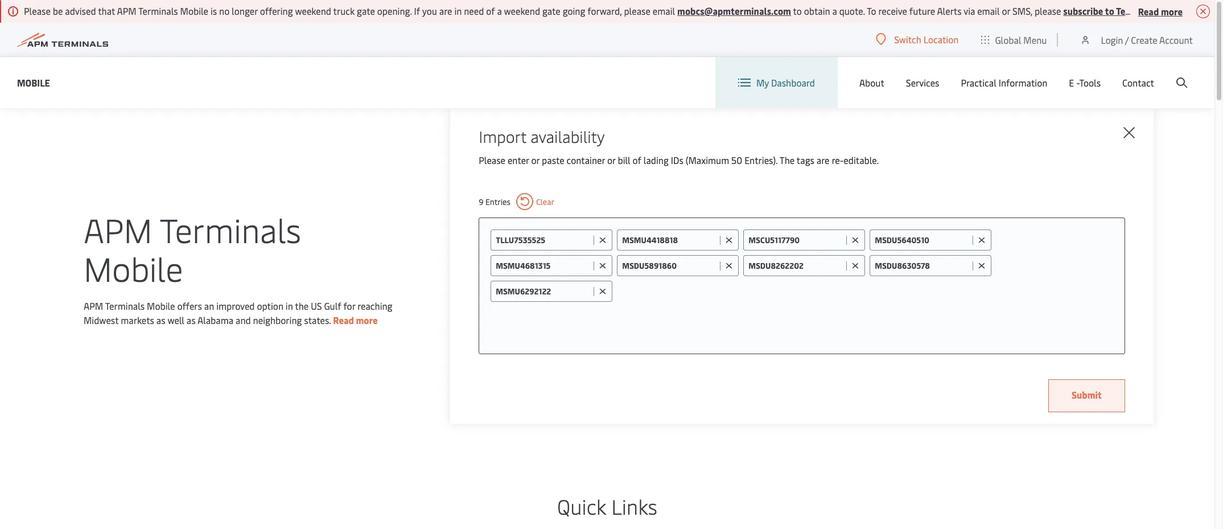 Task type: locate. For each thing, give the bounding box(es) containing it.
a right need
[[497, 5, 502, 17]]

2 gate from the left
[[543, 5, 561, 17]]

1 vertical spatial in
[[286, 300, 293, 312]]

please
[[624, 5, 651, 17], [1035, 5, 1062, 17]]

terminals inside apm terminals mobile
[[160, 207, 301, 252]]

9
[[479, 196, 484, 207]]

apm for apm terminals mobile
[[84, 207, 152, 252]]

alerts up account
[[1155, 5, 1181, 17]]

0 vertical spatial more
[[1162, 5, 1184, 17]]

read for read more link at the left bottom of the page
[[333, 314, 354, 326]]

1 horizontal spatial or
[[608, 154, 616, 166]]

create
[[1132, 33, 1158, 46]]

1 vertical spatial terminals
[[160, 207, 301, 252]]

read more
[[1139, 5, 1184, 17], [333, 314, 378, 326]]

gate
[[357, 5, 375, 17], [543, 5, 561, 17]]

2 please from the left
[[1035, 5, 1062, 17]]

0 horizontal spatial are
[[440, 5, 452, 17]]

read up "login / create account"
[[1139, 5, 1160, 17]]

alerts
[[938, 5, 962, 17], [1155, 5, 1181, 17]]

1 horizontal spatial more
[[1162, 5, 1184, 17]]

apm inside apm terminals mobile offers an improved option in the us gulf for reaching midwest markets as well as alabama and neighboring states.
[[84, 300, 103, 312]]

as down offers
[[187, 314, 196, 326]]

0 horizontal spatial alerts
[[938, 5, 962, 17]]

1 please from the left
[[624, 5, 651, 17]]

tags
[[797, 154, 815, 166]]

login / create account
[[1102, 33, 1194, 46]]

1 vertical spatial of
[[633, 154, 642, 166]]

dashboard
[[772, 76, 816, 89]]

offering
[[260, 5, 293, 17]]

0 horizontal spatial in
[[286, 300, 293, 312]]

weekend
[[295, 5, 331, 17], [504, 5, 541, 17]]

1 horizontal spatial please
[[479, 154, 506, 166]]

my
[[757, 76, 769, 89]]

1 vertical spatial are
[[817, 154, 830, 166]]

1 horizontal spatial as
[[187, 314, 196, 326]]

read more up "login / create account"
[[1139, 5, 1184, 17]]

or
[[1003, 5, 1011, 17], [532, 154, 540, 166], [608, 154, 616, 166]]

1 horizontal spatial alerts
[[1155, 5, 1181, 17]]

0 horizontal spatial weekend
[[295, 5, 331, 17]]

entries).
[[745, 154, 778, 166]]

longer
[[232, 5, 258, 17]]

in
[[455, 5, 462, 17], [286, 300, 293, 312]]

1 horizontal spatial gate
[[543, 5, 561, 17]]

1 vertical spatial read
[[333, 314, 354, 326]]

a right obtain
[[833, 5, 838, 17]]

as left well
[[157, 314, 166, 326]]

0 vertical spatial terminals
[[138, 5, 178, 17]]

2 vertical spatial apm
[[84, 300, 103, 312]]

0 horizontal spatial to
[[794, 5, 802, 17]]

going
[[563, 5, 586, 17]]

1 horizontal spatial read
[[1139, 5, 1160, 17]]

to left "terminal" at the right of page
[[1106, 5, 1115, 17]]

or left bill
[[608, 154, 616, 166]]

states.
[[304, 314, 331, 326]]

lading
[[644, 154, 669, 166]]

of
[[487, 5, 495, 17], [633, 154, 642, 166]]

0 horizontal spatial read
[[333, 314, 354, 326]]

close alert image
[[1197, 5, 1211, 18]]

1 horizontal spatial of
[[633, 154, 642, 166]]

1 vertical spatial please
[[479, 154, 506, 166]]

please down import
[[479, 154, 506, 166]]

alerts left via
[[938, 5, 962, 17]]

0 horizontal spatial please
[[624, 5, 651, 17]]

0 vertical spatial are
[[440, 5, 452, 17]]

forward,
[[588, 5, 622, 17]]

1 horizontal spatial are
[[817, 154, 830, 166]]

in left need
[[455, 5, 462, 17]]

1 horizontal spatial to
[[1106, 5, 1115, 17]]

future
[[910, 5, 936, 17]]

please left be
[[24, 5, 51, 17]]

1 horizontal spatial please
[[1035, 5, 1062, 17]]

mobile inside apm terminals mobile offers an improved option in the us gulf for reaching midwest markets as well as alabama and neighboring states.
[[147, 300, 175, 312]]

import
[[479, 125, 527, 147]]

opening.
[[377, 5, 412, 17]]

9 entries
[[479, 196, 511, 207]]

in left the
[[286, 300, 293, 312]]

2 email from the left
[[978, 5, 1000, 17]]

0 horizontal spatial more
[[356, 314, 378, 326]]

are
[[440, 5, 452, 17], [817, 154, 830, 166]]

0 horizontal spatial as
[[157, 314, 166, 326]]

apm inside apm terminals mobile
[[84, 207, 152, 252]]

if
[[414, 5, 420, 17]]

terminals inside apm terminals mobile offers an improved option in the us gulf for reaching midwest markets as well as alabama and neighboring states.
[[105, 300, 145, 312]]

alabama
[[198, 314, 234, 326]]

gate right the truck at the top
[[357, 5, 375, 17]]

weekend right need
[[504, 5, 541, 17]]

subscribe to terminal alerts link
[[1064, 5, 1181, 17]]

or right enter
[[532, 154, 540, 166]]

read more link
[[333, 314, 378, 326]]

read
[[1139, 5, 1160, 17], [333, 314, 354, 326]]

1 vertical spatial apm
[[84, 207, 152, 252]]

(maximum
[[686, 154, 730, 166]]

paste
[[542, 154, 565, 166]]

0 horizontal spatial email
[[653, 5, 676, 17]]

be
[[53, 5, 63, 17]]

0 vertical spatial in
[[455, 5, 462, 17]]

practical
[[962, 76, 997, 89]]

0 vertical spatial of
[[487, 5, 495, 17]]

1 vertical spatial read more
[[333, 314, 378, 326]]

or left sms,
[[1003, 5, 1011, 17]]

mobile link
[[17, 75, 50, 90]]

1 horizontal spatial email
[[978, 5, 1000, 17]]

please right sms,
[[1035, 5, 1062, 17]]

more inside button
[[1162, 5, 1184, 17]]

terminals for apm terminals mobile
[[160, 207, 301, 252]]

more
[[1162, 5, 1184, 17], [356, 314, 378, 326]]

more down reaching
[[356, 314, 378, 326]]

more for read more link at the left bottom of the page
[[356, 314, 378, 326]]

read inside read more button
[[1139, 5, 1160, 17]]

Entered ID text field
[[496, 235, 591, 245], [623, 235, 718, 245], [496, 260, 591, 271], [875, 260, 971, 271], [496, 286, 591, 297]]

are right you
[[440, 5, 452, 17]]

Entered ID text field
[[749, 235, 844, 245], [875, 235, 971, 245], [623, 260, 718, 271], [749, 260, 844, 271]]

a
[[497, 5, 502, 17], [833, 5, 838, 17]]

global menu button
[[971, 22, 1059, 57]]

0 horizontal spatial a
[[497, 5, 502, 17]]

1 vertical spatial more
[[356, 314, 378, 326]]

gate left going
[[543, 5, 561, 17]]

0 vertical spatial read
[[1139, 5, 1160, 17]]

and
[[236, 314, 251, 326]]

reaching
[[358, 300, 393, 312]]

1 email from the left
[[653, 5, 676, 17]]

0 vertical spatial read more
[[1139, 5, 1184, 17]]

in inside apm terminals mobile offers an improved option in the us gulf for reaching midwest markets as well as alabama and neighboring states.
[[286, 300, 293, 312]]

more up account
[[1162, 5, 1184, 17]]

switch
[[895, 33, 922, 46]]

clear
[[536, 196, 555, 207]]

the
[[780, 154, 795, 166]]

of right bill
[[633, 154, 642, 166]]

more for read more button
[[1162, 5, 1184, 17]]

links
[[612, 492, 658, 520]]

mobcs@apmterminals.com link
[[678, 5, 792, 17]]

submit button
[[1049, 379, 1126, 412]]

read for read more button
[[1139, 5, 1160, 17]]

1 horizontal spatial weekend
[[504, 5, 541, 17]]

markets
[[121, 314, 154, 326]]

1 horizontal spatial a
[[833, 5, 838, 17]]

read more down the for
[[333, 314, 378, 326]]

terminals for apm terminals mobile offers an improved option in the us gulf for reaching midwest markets as well as alabama and neighboring states.
[[105, 300, 145, 312]]

please right forward,
[[624, 5, 651, 17]]

to left obtain
[[794, 5, 802, 17]]

read down the for
[[333, 314, 354, 326]]

advised
[[65, 5, 96, 17]]

read more for read more link at the left bottom of the page
[[333, 314, 378, 326]]

of right need
[[487, 5, 495, 17]]

50
[[732, 154, 743, 166]]

please enter or paste container or bill of lading ids (maximum 50 entries). the tags are re-editable.
[[479, 154, 880, 166]]

submit
[[1072, 388, 1103, 401]]

about button
[[860, 57, 885, 108]]

1 a from the left
[[497, 5, 502, 17]]

weekend left the truck at the top
[[295, 5, 331, 17]]

1 horizontal spatial read more
[[1139, 5, 1184, 17]]

are left re-
[[817, 154, 830, 166]]

0 horizontal spatial gate
[[357, 5, 375, 17]]

2 vertical spatial terminals
[[105, 300, 145, 312]]

0 horizontal spatial please
[[24, 5, 51, 17]]

0 horizontal spatial read more
[[333, 314, 378, 326]]

mobile
[[180, 5, 208, 17], [17, 76, 50, 89], [84, 245, 183, 290], [147, 300, 175, 312]]

0 horizontal spatial of
[[487, 5, 495, 17]]

switch location
[[895, 33, 959, 46]]

0 vertical spatial please
[[24, 5, 51, 17]]

to
[[794, 5, 802, 17], [1106, 5, 1115, 17]]



Task type: vqa. For each thing, say whether or not it's contained in the screenshot.
2nd A
yes



Task type: describe. For each thing, give the bounding box(es) containing it.
the
[[295, 300, 309, 312]]

availability
[[531, 125, 605, 147]]

quick links
[[558, 492, 658, 520]]

quick
[[558, 492, 607, 520]]

Type or paste your IDs here text field
[[617, 281, 1114, 301]]

my dashboard button
[[739, 57, 816, 108]]

about
[[860, 76, 885, 89]]

2 to from the left
[[1106, 5, 1115, 17]]

well
[[168, 314, 184, 326]]

menu
[[1024, 33, 1048, 46]]

receive
[[879, 5, 908, 17]]

an
[[204, 300, 214, 312]]

is
[[211, 5, 217, 17]]

1 alerts from the left
[[938, 5, 962, 17]]

subscribe
[[1064, 5, 1104, 17]]

midwest
[[84, 314, 119, 326]]

improved
[[217, 300, 255, 312]]

location
[[924, 33, 959, 46]]

ids
[[671, 154, 684, 166]]

services button
[[907, 57, 940, 108]]

switch location button
[[877, 33, 959, 46]]

global
[[996, 33, 1022, 46]]

terminal
[[1117, 5, 1153, 17]]

/
[[1126, 33, 1130, 46]]

login
[[1102, 33, 1124, 46]]

0 vertical spatial apm
[[117, 5, 136, 17]]

practical information
[[962, 76, 1048, 89]]

2 alerts from the left
[[1155, 5, 1181, 17]]

you
[[422, 5, 437, 17]]

1 weekend from the left
[[295, 5, 331, 17]]

bill
[[618, 154, 631, 166]]

offers
[[177, 300, 202, 312]]

1 to from the left
[[794, 5, 802, 17]]

0 horizontal spatial or
[[532, 154, 540, 166]]

mobcs@apmterminals.com
[[678, 5, 792, 17]]

contact button
[[1123, 57, 1155, 108]]

.
[[1181, 5, 1183, 17]]

editable.
[[844, 154, 880, 166]]

e -tools button
[[1070, 57, 1101, 108]]

services
[[907, 76, 940, 89]]

need
[[464, 5, 484, 17]]

contact
[[1123, 76, 1155, 89]]

1 horizontal spatial in
[[455, 5, 462, 17]]

account
[[1160, 33, 1194, 46]]

please for please enter or paste container or bill of lading ids (maximum 50 entries). the tags are re-editable.
[[479, 154, 506, 166]]

entries
[[486, 196, 511, 207]]

truck
[[333, 5, 355, 17]]

2 a from the left
[[833, 5, 838, 17]]

read more for read more button
[[1139, 5, 1184, 17]]

-
[[1077, 76, 1080, 89]]

container
[[567, 154, 605, 166]]

obtain
[[805, 5, 831, 17]]

us
[[311, 300, 322, 312]]

apm terminals mobile offers an improved option in the us gulf for reaching midwest markets as well as alabama and neighboring states.
[[84, 300, 393, 326]]

quote. to
[[840, 5, 877, 17]]

1 gate from the left
[[357, 5, 375, 17]]

2 weekend from the left
[[504, 5, 541, 17]]

my dashboard
[[757, 76, 816, 89]]

enter
[[508, 154, 529, 166]]

via
[[964, 5, 976, 17]]

clear button
[[517, 193, 555, 210]]

please be advised that apm terminals mobile is no longer offering weekend truck gate opening. if you are in need of a weekend gate going forward, please email mobcs@apmterminals.com to obtain a quote. to receive future alerts via email or sms, please subscribe to terminal alerts .
[[24, 5, 1183, 17]]

tools
[[1080, 76, 1101, 89]]

e
[[1070, 76, 1075, 89]]

re-
[[832, 154, 844, 166]]

no
[[219, 5, 230, 17]]

that
[[98, 5, 115, 17]]

apm for apm terminals mobile offers an improved option in the us gulf for reaching midwest markets as well as alabama and neighboring states.
[[84, 300, 103, 312]]

1 as from the left
[[157, 314, 166, 326]]

mobile inside apm terminals mobile
[[84, 245, 183, 290]]

import availability
[[479, 125, 605, 147]]

information
[[999, 76, 1048, 89]]

option
[[257, 300, 284, 312]]

login / create account link
[[1081, 23, 1194, 56]]

apm terminals mobile
[[84, 207, 301, 290]]

2 as from the left
[[187, 314, 196, 326]]

practical information button
[[962, 57, 1048, 108]]

sms,
[[1013, 5, 1033, 17]]

gulf
[[324, 300, 341, 312]]

e -tools
[[1070, 76, 1101, 89]]

for
[[344, 300, 356, 312]]

global menu
[[996, 33, 1048, 46]]

mobile secondary image
[[139, 290, 338, 461]]

please for please be advised that apm terminals mobile is no longer offering weekend truck gate opening. if you are in need of a weekend gate going forward, please email mobcs@apmterminals.com to obtain a quote. to receive future alerts via email or sms, please subscribe to terminal alerts .
[[24, 5, 51, 17]]

read more button
[[1139, 4, 1184, 18]]

neighboring
[[253, 314, 302, 326]]

2 horizontal spatial or
[[1003, 5, 1011, 17]]



